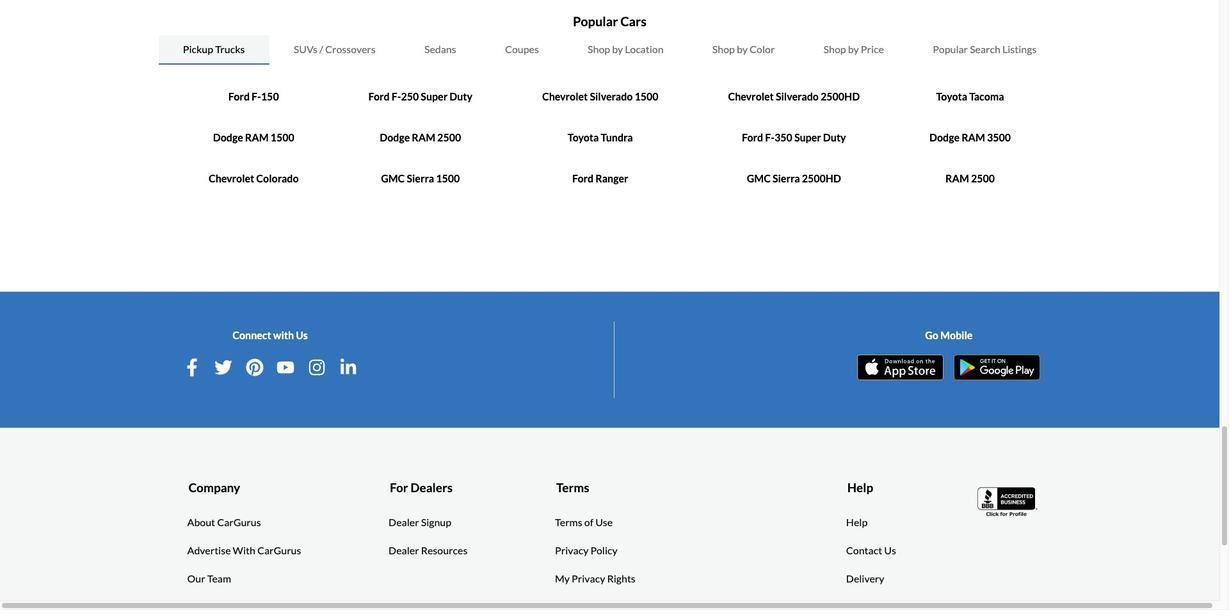 Task type: locate. For each thing, give the bounding box(es) containing it.
ford f-150 link
[[229, 91, 279, 103]]

ram down the ford f-250 super duty link
[[412, 132, 436, 144]]

suvs / crossovers
[[294, 43, 376, 55]]

f- up gmc sierra 2500hd link
[[766, 132, 775, 144]]

1 vertical spatial 1500
[[271, 132, 294, 144]]

ford f-350 super duty
[[742, 132, 847, 144]]

1 horizontal spatial 1500
[[436, 173, 460, 185]]

1 by from the left
[[613, 43, 623, 55]]

0 horizontal spatial super
[[421, 91, 448, 103]]

2 horizontal spatial chevrolet
[[729, 91, 774, 103]]

by left "price"
[[849, 43, 859, 55]]

help
[[848, 481, 874, 495], [847, 516, 868, 528]]

0 vertical spatial dealer
[[389, 516, 419, 528]]

1 vertical spatial help
[[847, 516, 868, 528]]

ford left 150
[[229, 91, 250, 103]]

1 sierra from the left
[[407, 173, 434, 185]]

0 vertical spatial duty
[[450, 91, 473, 103]]

chevrolet down the shop by color
[[729, 91, 774, 103]]

toyota left tundra
[[568, 132, 599, 144]]

2 vertical spatial 1500
[[436, 173, 460, 185]]

1 horizontal spatial gmc
[[747, 173, 771, 185]]

ram for 2500
[[412, 132, 436, 144]]

f- for 350
[[766, 132, 775, 144]]

0 horizontal spatial chevrolet
[[209, 173, 254, 185]]

0 vertical spatial 2500
[[438, 132, 461, 144]]

dodge for dodge ram 2500
[[380, 132, 410, 144]]

f- up 'dodge ram 2500' on the top
[[392, 91, 401, 103]]

location
[[625, 43, 664, 55]]

help up "help" link
[[848, 481, 874, 495]]

ford left ranger at the top of page
[[573, 173, 594, 185]]

silverado up tundra
[[590, 91, 633, 103]]

250
[[401, 91, 419, 103]]

help up contact
[[847, 516, 868, 528]]

1 horizontal spatial us
[[885, 544, 897, 557]]

terms up 'terms of use'
[[557, 481, 590, 495]]

chevrolet silverado 2500hd
[[729, 91, 860, 103]]

0 horizontal spatial duty
[[450, 91, 473, 103]]

cargurus right with
[[257, 544, 301, 557]]

1 vertical spatial 2500hd
[[802, 173, 842, 185]]

instagram image
[[308, 359, 326, 377]]

dodge down ford f-150 link
[[213, 132, 243, 144]]

2 horizontal spatial by
[[849, 43, 859, 55]]

shop down popular cars at the top
[[588, 43, 611, 55]]

2 gmc from the left
[[747, 173, 771, 185]]

1 gmc from the left
[[381, 173, 405, 185]]

popular for popular cars
[[573, 14, 618, 29]]

shop by price
[[824, 43, 885, 55]]

sierra for 2500hd
[[773, 173, 800, 185]]

delivery link
[[847, 571, 885, 587]]

silverado
[[590, 91, 633, 103], [776, 91, 819, 103]]

our team
[[187, 573, 231, 585]]

dealer resources link
[[389, 543, 468, 559]]

duty for ford f-350 super duty
[[824, 132, 847, 144]]

super right 250
[[421, 91, 448, 103]]

connect with us
[[233, 330, 308, 342]]

connect
[[233, 330, 271, 342]]

1 horizontal spatial f-
[[392, 91, 401, 103]]

search
[[970, 43, 1001, 55]]

1 horizontal spatial popular
[[933, 43, 969, 55]]

0 vertical spatial us
[[296, 330, 308, 342]]

shop left "price"
[[824, 43, 847, 55]]

f- up "dodge ram 1500"
[[252, 91, 261, 103]]

1500 for dodge ram 1500
[[271, 132, 294, 144]]

dealer down dealer signup link
[[389, 544, 419, 557]]

3 dodge from the left
[[930, 132, 960, 144]]

0 vertical spatial 2500hd
[[821, 91, 860, 103]]

facebook image
[[183, 359, 201, 377]]

listings
[[1003, 43, 1037, 55]]

ford left the 350
[[742, 132, 764, 144]]

by left color
[[737, 43, 748, 55]]

2500hd
[[821, 91, 860, 103], [802, 173, 842, 185]]

chevrolet for chevrolet silverado 1500
[[542, 91, 588, 103]]

sierra down 'dodge ram 2500' on the top
[[407, 173, 434, 185]]

us
[[296, 330, 308, 342], [885, 544, 897, 557]]

2500hd for chevrolet silverado 2500hd
[[821, 91, 860, 103]]

2 horizontal spatial 1500
[[635, 91, 659, 103]]

1500 up "colorado"
[[271, 132, 294, 144]]

1500 down 'dodge ram 2500' on the top
[[436, 173, 460, 185]]

cargurus up with
[[217, 516, 261, 528]]

toyota left tacoma
[[937, 91, 968, 103]]

coupes
[[505, 43, 539, 55]]

privacy up my
[[555, 544, 589, 557]]

shop by color
[[713, 43, 775, 55]]

toyota tacoma link
[[937, 91, 1005, 103]]

0 horizontal spatial us
[[296, 330, 308, 342]]

1 silverado from the left
[[590, 91, 633, 103]]

popular left cars
[[573, 14, 618, 29]]

chevrolet silverado 2500hd link
[[729, 91, 860, 103]]

2500hd down shop by price
[[821, 91, 860, 103]]

1 horizontal spatial shop
[[713, 43, 735, 55]]

twitter image
[[214, 359, 232, 377]]

signup
[[421, 516, 452, 528]]

dodge ram 2500
[[380, 132, 461, 144]]

1 horizontal spatial sierra
[[773, 173, 800, 185]]

0 horizontal spatial 2500
[[438, 132, 461, 144]]

duty right 250
[[450, 91, 473, 103]]

2 dealer from the top
[[389, 544, 419, 557]]

0 horizontal spatial gmc
[[381, 173, 405, 185]]

2 shop from the left
[[713, 43, 735, 55]]

2500
[[438, 132, 461, 144], [972, 173, 995, 185]]

1 horizontal spatial toyota
[[937, 91, 968, 103]]

shop
[[588, 43, 611, 55], [713, 43, 735, 55], [824, 43, 847, 55]]

2 silverado from the left
[[776, 91, 819, 103]]

1 vertical spatial terms
[[555, 516, 583, 528]]

1 horizontal spatial by
[[737, 43, 748, 55]]

gmc sierra 1500
[[381, 173, 460, 185]]

shop by location
[[588, 43, 664, 55]]

0 vertical spatial popular
[[573, 14, 618, 29]]

dodge down 250
[[380, 132, 410, 144]]

1 vertical spatial 2500
[[972, 173, 995, 185]]

by for color
[[737, 43, 748, 55]]

cars
[[621, 14, 647, 29]]

super
[[421, 91, 448, 103], [795, 132, 822, 144]]

us right the with
[[296, 330, 308, 342]]

chevrolet left "colorado"
[[209, 173, 254, 185]]

duty
[[450, 91, 473, 103], [824, 132, 847, 144]]

terms
[[557, 481, 590, 495], [555, 516, 583, 528]]

0 horizontal spatial sierra
[[407, 173, 434, 185]]

dodge ram 3500
[[930, 132, 1011, 144]]

2 horizontal spatial dodge
[[930, 132, 960, 144]]

0 vertical spatial super
[[421, 91, 448, 103]]

2 sierra from the left
[[773, 173, 800, 185]]

chevrolet for chevrolet colorado
[[209, 173, 254, 185]]

1 vertical spatial super
[[795, 132, 822, 144]]

dodge
[[213, 132, 243, 144], [380, 132, 410, 144], [930, 132, 960, 144]]

us right contact
[[885, 544, 897, 557]]

2500 down the ford f-250 super duty link
[[438, 132, 461, 144]]

1 horizontal spatial dodge
[[380, 132, 410, 144]]

1 vertical spatial popular
[[933, 43, 969, 55]]

linkedin image
[[339, 359, 357, 377]]

duty right the 350
[[824, 132, 847, 144]]

0 horizontal spatial silverado
[[590, 91, 633, 103]]

dodge down 'toyota tacoma'
[[930, 132, 960, 144]]

0 vertical spatial terms
[[557, 481, 590, 495]]

2 by from the left
[[737, 43, 748, 55]]

0 horizontal spatial f-
[[252, 91, 261, 103]]

0 vertical spatial help
[[848, 481, 874, 495]]

ford for ford f-150
[[229, 91, 250, 103]]

0 vertical spatial toyota
[[937, 91, 968, 103]]

0 horizontal spatial dodge
[[213, 132, 243, 144]]

1 vertical spatial toyota
[[568, 132, 599, 144]]

1 horizontal spatial super
[[795, 132, 822, 144]]

1 horizontal spatial 2500
[[972, 173, 995, 185]]

ram left 3500
[[962, 132, 986, 144]]

ram down ford f-150 link
[[245, 132, 269, 144]]

1 horizontal spatial duty
[[824, 132, 847, 144]]

f- for 250
[[392, 91, 401, 103]]

super right the 350
[[795, 132, 822, 144]]

1 shop from the left
[[588, 43, 611, 55]]

ford for ford f-250 super duty
[[369, 91, 390, 103]]

0 horizontal spatial popular
[[573, 14, 618, 29]]

1500 down location
[[635, 91, 659, 103]]

privacy right my
[[572, 573, 606, 585]]

dealer left signup
[[389, 516, 419, 528]]

1 vertical spatial dealer
[[389, 544, 419, 557]]

1 dealer from the top
[[389, 516, 419, 528]]

pinterest image
[[246, 359, 264, 377]]

popular left search at the top
[[933, 43, 969, 55]]

popular for popular search listings
[[933, 43, 969, 55]]

policy
[[591, 544, 618, 557]]

about cargurus
[[187, 516, 261, 528]]

shop left color
[[713, 43, 735, 55]]

chevrolet for chevrolet silverado 2500hd
[[729, 91, 774, 103]]

1 horizontal spatial silverado
[[776, 91, 819, 103]]

3 shop from the left
[[824, 43, 847, 55]]

sierra down the 350
[[773, 173, 800, 185]]

2500hd for gmc sierra 2500hd
[[802, 173, 842, 185]]

ram
[[245, 132, 269, 144], [412, 132, 436, 144], [962, 132, 986, 144], [946, 173, 970, 185]]

advertise with cargurus link
[[187, 543, 301, 559]]

dealer signup
[[389, 516, 452, 528]]

0 vertical spatial 1500
[[635, 91, 659, 103]]

ford left 250
[[369, 91, 390, 103]]

3 by from the left
[[849, 43, 859, 55]]

gmc down ford f-350 super duty
[[747, 173, 771, 185]]

gmc
[[381, 173, 405, 185], [747, 173, 771, 185]]

2500hd down ford f-350 super duty link
[[802, 173, 842, 185]]

1 horizontal spatial chevrolet
[[542, 91, 588, 103]]

2 horizontal spatial shop
[[824, 43, 847, 55]]

terms for terms
[[557, 481, 590, 495]]

download on the app store image
[[858, 355, 944, 381]]

0 horizontal spatial 1500
[[271, 132, 294, 144]]

dealer signup link
[[389, 515, 452, 530]]

silverado up ford f-350 super duty
[[776, 91, 819, 103]]

toyota tacoma
[[937, 91, 1005, 103]]

gmc down 'dodge ram 2500' on the top
[[381, 173, 405, 185]]

f-
[[252, 91, 261, 103], [392, 91, 401, 103], [766, 132, 775, 144]]

silverado for 1500
[[590, 91, 633, 103]]

chevrolet
[[542, 91, 588, 103], [729, 91, 774, 103], [209, 173, 254, 185]]

dodge ram 2500 link
[[380, 132, 461, 144]]

1 vertical spatial duty
[[824, 132, 847, 144]]

duty for ford f-250 super duty
[[450, 91, 473, 103]]

dealer
[[389, 516, 419, 528], [389, 544, 419, 557]]

advertise
[[187, 544, 231, 557]]

2 horizontal spatial f-
[[766, 132, 775, 144]]

super for 250
[[421, 91, 448, 103]]

by left location
[[613, 43, 623, 55]]

rights
[[607, 573, 636, 585]]

chevrolet up toyota tundra 'link'
[[542, 91, 588, 103]]

2 dodge from the left
[[380, 132, 410, 144]]

terms inside terms of use "link"
[[555, 516, 583, 528]]

for dealers
[[390, 481, 453, 495]]

0 horizontal spatial toyota
[[568, 132, 599, 144]]

1 vertical spatial cargurus
[[257, 544, 301, 557]]

0 horizontal spatial by
[[613, 43, 623, 55]]

0 horizontal spatial shop
[[588, 43, 611, 55]]

2500 down dodge ram 3500
[[972, 173, 995, 185]]

sierra
[[407, 173, 434, 185], [773, 173, 800, 185]]

1 dodge from the left
[[213, 132, 243, 144]]

terms of use
[[555, 516, 613, 528]]

terms left 'of'
[[555, 516, 583, 528]]



Task type: vqa. For each thing, say whether or not it's contained in the screenshot.
a for No
no



Task type: describe. For each thing, give the bounding box(es) containing it.
price
[[861, 43, 885, 55]]

advertise with cargurus
[[187, 544, 301, 557]]

super for 350
[[795, 132, 822, 144]]

privacy policy
[[555, 544, 618, 557]]

for
[[390, 481, 408, 495]]

ram down dodge ram 3500
[[946, 173, 970, 185]]

/
[[320, 43, 323, 55]]

toyota tundra link
[[568, 132, 633, 144]]

silverado for 2500hd
[[776, 91, 819, 103]]

get it on google play image
[[955, 355, 1041, 381]]

crossovers
[[325, 43, 376, 55]]

by for price
[[849, 43, 859, 55]]

ram 2500 link
[[946, 173, 995, 185]]

about cargurus link
[[187, 515, 261, 530]]

my privacy rights
[[555, 573, 636, 585]]

privacy policy link
[[555, 543, 618, 559]]

0 vertical spatial privacy
[[555, 544, 589, 557]]

chevrolet silverado 1500
[[542, 91, 659, 103]]

shop for shop by price
[[824, 43, 847, 55]]

shop for shop by location
[[588, 43, 611, 55]]

dodge ram 3500 link
[[930, 132, 1011, 144]]

shop for shop by color
[[713, 43, 735, 55]]

sedans
[[425, 43, 456, 55]]

gmc sierra 1500 link
[[381, 173, 460, 185]]

dealer resources
[[389, 544, 468, 557]]

tundra
[[601, 132, 633, 144]]

with
[[233, 544, 256, 557]]

dealers
[[411, 481, 453, 495]]

my privacy rights link
[[555, 571, 636, 587]]

dodge ram 1500 link
[[213, 132, 294, 144]]

dodge for dodge ram 3500
[[930, 132, 960, 144]]

chevrolet colorado
[[209, 173, 299, 185]]

f- for 150
[[252, 91, 261, 103]]

suvs
[[294, 43, 318, 55]]

my
[[555, 573, 570, 585]]

150
[[261, 91, 279, 103]]

chevrolet colorado link
[[209, 173, 299, 185]]

toyota tundra
[[568, 132, 633, 144]]

dealer for dealer signup
[[389, 516, 419, 528]]

contact us
[[847, 544, 897, 557]]

our team link
[[187, 571, 231, 587]]

tacoma
[[970, 91, 1005, 103]]

gmc sierra 2500hd link
[[747, 173, 842, 185]]

ram 2500
[[946, 173, 995, 185]]

gmc for gmc sierra 2500hd
[[747, 173, 771, 185]]

toyota for toyota tacoma
[[937, 91, 968, 103]]

terms of use link
[[555, 515, 613, 530]]

ford f-250 super duty
[[369, 91, 473, 103]]

ford for ford ranger
[[573, 173, 594, 185]]

dodge for dodge ram 1500
[[213, 132, 243, 144]]

company
[[189, 481, 240, 495]]

ranger
[[596, 173, 629, 185]]

gmc sierra 2500hd
[[747, 173, 842, 185]]

dealer for dealer resources
[[389, 544, 419, 557]]

0 vertical spatial cargurus
[[217, 516, 261, 528]]

go mobile
[[926, 330, 973, 342]]

dodge ram 1500
[[213, 132, 294, 144]]

youtube image
[[277, 359, 295, 377]]

ford f-250 super duty link
[[369, 91, 473, 103]]

chevrolet silverado 1500 link
[[542, 91, 659, 103]]

popular search listings
[[933, 43, 1037, 55]]

delivery
[[847, 573, 885, 585]]

popular cars
[[573, 14, 647, 29]]

contact
[[847, 544, 883, 557]]

use
[[596, 516, 613, 528]]

ford for ford f-350 super duty
[[742, 132, 764, 144]]

help link
[[847, 515, 868, 530]]

ram for 1500
[[245, 132, 269, 144]]

mobile
[[941, 330, 973, 342]]

gmc for gmc sierra 1500
[[381, 173, 405, 185]]

trucks
[[215, 43, 245, 55]]

with
[[273, 330, 294, 342]]

ram for 3500
[[962, 132, 986, 144]]

1 vertical spatial us
[[885, 544, 897, 557]]

pickup
[[183, 43, 213, 55]]

terms for terms of use
[[555, 516, 583, 528]]

resources
[[421, 544, 468, 557]]

of
[[585, 516, 594, 528]]

color
[[750, 43, 775, 55]]

click for the bbb business review of this auto listing service in cambridge ma image
[[978, 486, 1039, 518]]

pickup trucks
[[183, 43, 245, 55]]

contact us link
[[847, 543, 897, 559]]

ford ranger
[[573, 173, 629, 185]]

team
[[207, 573, 231, 585]]

ford ranger link
[[573, 173, 629, 185]]

sierra for 1500
[[407, 173, 434, 185]]

3500
[[988, 132, 1011, 144]]

our
[[187, 573, 205, 585]]

1500 for chevrolet silverado 1500
[[635, 91, 659, 103]]

350
[[775, 132, 793, 144]]

ford f-150
[[229, 91, 279, 103]]

colorado
[[256, 173, 299, 185]]

toyota for toyota tundra
[[568, 132, 599, 144]]

1500 for gmc sierra 1500
[[436, 173, 460, 185]]

by for location
[[613, 43, 623, 55]]

about
[[187, 516, 215, 528]]

ford f-350 super duty link
[[742, 132, 847, 144]]

1 vertical spatial privacy
[[572, 573, 606, 585]]

go
[[926, 330, 939, 342]]



